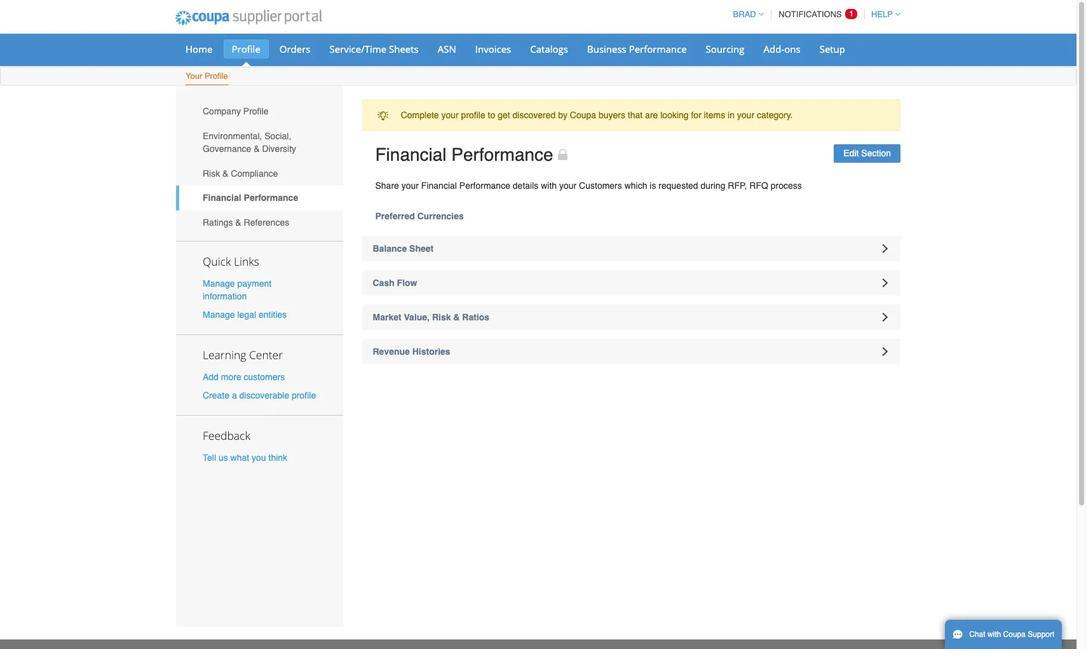 Task type: locate. For each thing, give the bounding box(es) containing it.
profile right the your
[[205, 71, 228, 81]]

flow
[[397, 278, 417, 288]]

financial performance down to
[[375, 145, 554, 165]]

1 vertical spatial risk
[[432, 312, 451, 322]]

profile left to
[[461, 110, 486, 120]]

ratings & references link
[[176, 210, 343, 235]]

your
[[186, 71, 202, 81]]

get
[[498, 110, 510, 120]]

your right share
[[402, 181, 419, 191]]

cash
[[373, 278, 395, 288]]

0 horizontal spatial financial performance
[[203, 193, 298, 203]]

company profile
[[203, 106, 269, 117]]

chat with coupa support button
[[946, 620, 1063, 649]]

for
[[692, 110, 702, 120]]

& left the "diversity"
[[254, 144, 260, 154]]

you
[[252, 453, 266, 463]]

manage for manage payment information
[[203, 278, 235, 288]]

buyers
[[599, 110, 626, 120]]

1 vertical spatial manage
[[203, 310, 235, 320]]

coupa left support
[[1004, 630, 1026, 639]]

1 vertical spatial profile
[[292, 391, 316, 401]]

environmental,
[[203, 131, 262, 141]]

risk inside dropdown button
[[432, 312, 451, 322]]

1 manage from the top
[[203, 278, 235, 288]]

profile
[[461, 110, 486, 120], [292, 391, 316, 401]]

performance left details
[[460, 181, 511, 191]]

balance sheet button
[[362, 236, 901, 261]]

0 vertical spatial coupa
[[570, 110, 597, 120]]

1 horizontal spatial with
[[988, 630, 1002, 639]]

quick links
[[203, 253, 259, 269]]

governance
[[203, 144, 251, 154]]

financial up share
[[375, 145, 447, 165]]

& left ratios
[[454, 312, 460, 322]]

1 horizontal spatial profile
[[461, 110, 486, 120]]

discovered
[[513, 110, 556, 120]]

create
[[203, 391, 230, 401]]

complete
[[401, 110, 439, 120]]

market value, risk & ratios button
[[362, 305, 901, 330]]

profile down coupa supplier portal image
[[232, 43, 261, 55]]

sourcing
[[706, 43, 745, 55]]

manage down information
[[203, 310, 235, 320]]

0 horizontal spatial with
[[541, 181, 557, 191]]

add more customers
[[203, 372, 285, 382]]

performance right business
[[629, 43, 687, 55]]

2 manage from the top
[[203, 310, 235, 320]]

manage for manage legal entities
[[203, 310, 235, 320]]

profile up environmental, social, governance & diversity link
[[243, 106, 269, 117]]

chat
[[970, 630, 986, 639]]

edit
[[844, 148, 859, 158]]

with right details
[[541, 181, 557, 191]]

revenue histories
[[373, 347, 451, 357]]

with
[[541, 181, 557, 191], [988, 630, 1002, 639]]

profile right discoverable
[[292, 391, 316, 401]]

manage up information
[[203, 278, 235, 288]]

that
[[628, 110, 643, 120]]

profile inside complete your profile to get discovered by coupa buyers that are looking for items in your category. alert
[[461, 110, 486, 120]]

risk right value,
[[432, 312, 451, 322]]

performance inside business performance link
[[629, 43, 687, 55]]

invoices
[[476, 43, 511, 55]]

entities
[[259, 310, 287, 320]]

& inside risk & compliance link
[[223, 168, 229, 178]]

feedback
[[203, 428, 250, 443]]

financial up ratings
[[203, 193, 241, 203]]

process
[[771, 181, 802, 191]]

1 vertical spatial coupa
[[1004, 630, 1026, 639]]

& right ratings
[[235, 217, 241, 228]]

balance
[[373, 244, 407, 254]]

0 vertical spatial financial
[[375, 145, 447, 165]]

catalogs
[[531, 43, 568, 55]]

0 horizontal spatial coupa
[[570, 110, 597, 120]]

references
[[244, 217, 289, 228]]

1 horizontal spatial financial performance
[[375, 145, 554, 165]]

quick
[[203, 253, 231, 269]]

manage inside manage payment information
[[203, 278, 235, 288]]

&
[[254, 144, 260, 154], [223, 168, 229, 178], [235, 217, 241, 228], [454, 312, 460, 322]]

profile inside 'link'
[[232, 43, 261, 55]]

ons
[[785, 43, 801, 55]]

edit section link
[[834, 145, 901, 163]]

0 vertical spatial manage
[[203, 278, 235, 288]]

coupa right by
[[570, 110, 597, 120]]

risk down the governance
[[203, 168, 220, 178]]

0 vertical spatial profile
[[461, 110, 486, 120]]

0 vertical spatial profile
[[232, 43, 261, 55]]

0 vertical spatial financial performance
[[375, 145, 554, 165]]

requested
[[659, 181, 699, 191]]

navigation containing notifications 1
[[728, 2, 901, 27]]

asn
[[438, 43, 456, 55]]

profile
[[232, 43, 261, 55], [205, 71, 228, 81], [243, 106, 269, 117]]

financial up currencies at top left
[[421, 181, 457, 191]]

navigation
[[728, 2, 901, 27]]

social,
[[265, 131, 291, 141]]

home
[[186, 43, 213, 55]]

& down the governance
[[223, 168, 229, 178]]

payment
[[237, 278, 272, 288]]

compliance
[[231, 168, 278, 178]]

coupa
[[570, 110, 597, 120], [1004, 630, 1026, 639]]

financial performance inside financial performance link
[[203, 193, 298, 203]]

market value, risk & ratios heading
[[362, 305, 901, 330]]

create a discoverable profile
[[203, 391, 316, 401]]

1 horizontal spatial coupa
[[1004, 630, 1026, 639]]

0 vertical spatial risk
[[203, 168, 220, 178]]

setup link
[[812, 39, 854, 59]]

support
[[1028, 630, 1055, 639]]

service/time sheets link
[[321, 39, 427, 59]]

with right "chat"
[[988, 630, 1002, 639]]

legal
[[237, 310, 256, 320]]

your left customers
[[560, 181, 577, 191]]

your
[[442, 110, 459, 120], [738, 110, 755, 120], [402, 181, 419, 191], [560, 181, 577, 191]]

which
[[625, 181, 648, 191]]

preferred currencies
[[375, 211, 464, 221]]

& inside environmental, social, governance & diversity
[[254, 144, 260, 154]]

chat with coupa support
[[970, 630, 1055, 639]]

cash flow heading
[[362, 270, 901, 296]]

1 horizontal spatial risk
[[432, 312, 451, 322]]

risk
[[203, 168, 220, 178], [432, 312, 451, 322]]

risk & compliance
[[203, 168, 278, 178]]

performance inside financial performance link
[[244, 193, 298, 203]]

orders link
[[271, 39, 319, 59]]

1 vertical spatial with
[[988, 630, 1002, 639]]

market value, risk & ratios
[[373, 312, 490, 322]]

0 horizontal spatial risk
[[203, 168, 220, 178]]

add-ons link
[[756, 39, 809, 59]]

sourcing link
[[698, 39, 753, 59]]

what
[[231, 453, 249, 463]]

financial performance down compliance
[[203, 193, 298, 203]]

sheet
[[410, 244, 434, 254]]

think
[[269, 453, 287, 463]]

add more customers link
[[203, 372, 285, 382]]

0 horizontal spatial profile
[[292, 391, 316, 401]]

environmental, social, governance & diversity
[[203, 131, 296, 154]]

looking
[[661, 110, 689, 120]]

performance up references
[[244, 193, 298, 203]]

us
[[219, 453, 228, 463]]

coupa supplier portal image
[[167, 2, 330, 34]]

customers
[[244, 372, 285, 382]]

revenue histories heading
[[362, 339, 901, 364]]

2 vertical spatial profile
[[243, 106, 269, 117]]

manage legal entities
[[203, 310, 287, 320]]

1 vertical spatial financial performance
[[203, 193, 298, 203]]

your right in
[[738, 110, 755, 120]]

1 vertical spatial profile
[[205, 71, 228, 81]]

learning center
[[203, 347, 283, 362]]

0 vertical spatial with
[[541, 181, 557, 191]]

histories
[[413, 347, 451, 357]]

cash flow
[[373, 278, 417, 288]]

to
[[488, 110, 496, 120]]

profile link
[[224, 39, 269, 59]]

1 vertical spatial financial
[[421, 181, 457, 191]]



Task type: describe. For each thing, give the bounding box(es) containing it.
more
[[221, 372, 241, 382]]

diversity
[[262, 144, 296, 154]]

manage payment information
[[203, 278, 272, 301]]

your profile
[[186, 71, 228, 81]]

balance sheet
[[373, 244, 434, 254]]

catalogs link
[[522, 39, 577, 59]]

notifications
[[779, 10, 842, 19]]

learning
[[203, 347, 246, 362]]

coupa inside button
[[1004, 630, 1026, 639]]

are
[[645, 110, 658, 120]]

revenue histories button
[[362, 339, 901, 364]]

2 vertical spatial financial
[[203, 193, 241, 203]]

category.
[[757, 110, 793, 120]]

your right complete
[[442, 110, 459, 120]]

a
[[232, 391, 237, 401]]

with inside button
[[988, 630, 1002, 639]]

company profile link
[[176, 99, 343, 124]]

market
[[373, 312, 402, 322]]

balance sheet heading
[[362, 236, 901, 261]]

rfq
[[750, 181, 769, 191]]

section
[[862, 148, 892, 158]]

add
[[203, 372, 219, 382]]

asn link
[[430, 39, 465, 59]]

discoverable
[[239, 391, 289, 401]]

center
[[249, 347, 283, 362]]

brad
[[734, 10, 757, 19]]

coupa inside alert
[[570, 110, 597, 120]]

rfp,
[[728, 181, 747, 191]]

financial performance link
[[176, 186, 343, 210]]

add-ons
[[764, 43, 801, 55]]

profile for company profile
[[243, 106, 269, 117]]

manage legal entities link
[[203, 310, 287, 320]]

is
[[650, 181, 657, 191]]

help
[[872, 10, 893, 19]]

ratings & references
[[203, 217, 289, 228]]

service/time sheets
[[330, 43, 419, 55]]

& inside ratings & references link
[[235, 217, 241, 228]]

setup
[[820, 43, 846, 55]]

share your financial performance details with your customers which is requested during rfp, rfq process
[[375, 181, 802, 191]]

orders
[[280, 43, 311, 55]]

brad link
[[728, 10, 764, 19]]

company
[[203, 106, 241, 117]]

create a discoverable profile link
[[203, 391, 316, 401]]

items
[[704, 110, 726, 120]]

business performance link
[[579, 39, 695, 59]]

profile for your profile
[[205, 71, 228, 81]]

help link
[[866, 10, 901, 19]]

notifications 1
[[779, 9, 854, 19]]

complete your profile to get discovered by coupa buyers that are looking for items in your category.
[[401, 110, 793, 120]]

currencies
[[418, 211, 464, 221]]

links
[[234, 253, 259, 269]]

business performance
[[588, 43, 687, 55]]

value,
[[404, 312, 430, 322]]

invoices link
[[467, 39, 520, 59]]

by
[[558, 110, 568, 120]]

tell us what you think
[[203, 453, 287, 463]]

business
[[588, 43, 627, 55]]

tell
[[203, 453, 216, 463]]

during
[[701, 181, 726, 191]]

performance up details
[[452, 145, 554, 165]]

& inside market value, risk & ratios dropdown button
[[454, 312, 460, 322]]

complete your profile to get discovered by coupa buyers that are looking for items in your category. alert
[[362, 99, 901, 131]]

details
[[513, 181, 539, 191]]

risk & compliance link
[[176, 161, 343, 186]]

ratings
[[203, 217, 233, 228]]

your profile link
[[185, 69, 229, 85]]

edit section
[[844, 148, 892, 158]]

customers
[[579, 181, 622, 191]]

home link
[[177, 39, 221, 59]]

environmental, social, governance & diversity link
[[176, 124, 343, 161]]

sheets
[[389, 43, 419, 55]]

add-
[[764, 43, 785, 55]]



Task type: vqa. For each thing, say whether or not it's contained in the screenshot.
Create
yes



